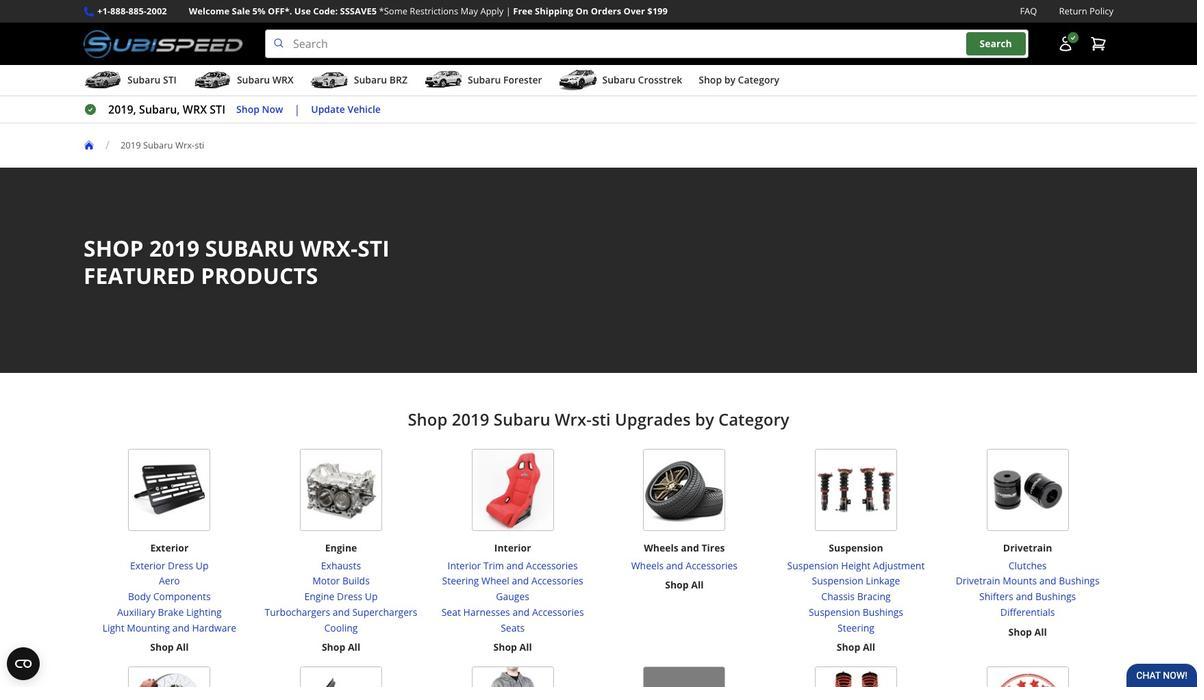 Task type: locate. For each thing, give the bounding box(es) containing it.
engine
[[325, 542, 357, 555], [304, 590, 334, 603]]

search input field
[[265, 30, 1029, 58]]

1 horizontal spatial interior
[[494, 542, 531, 555]]

bushings down drivetrain mounts and bushings link
[[1035, 590, 1076, 603]]

+1-
[[97, 5, 110, 17]]

exterior up exterior dress up link
[[150, 542, 189, 555]]

| right now
[[294, 102, 300, 117]]

2019
[[120, 139, 141, 151], [149, 234, 199, 263], [452, 408, 489, 431]]

0 horizontal spatial drivetrain
[[956, 575, 1000, 588]]

0 vertical spatial 2019
[[120, 139, 141, 151]]

suspension linkage link
[[787, 574, 925, 590]]

shop all link for components
[[150, 641, 189, 656]]

2 vertical spatial sti
[[358, 234, 390, 263]]

0 vertical spatial exterior
[[150, 542, 189, 555]]

tires
[[702, 542, 725, 555]]

2019 subaru wrx-sti link
[[120, 139, 215, 151]]

adjustment
[[873, 559, 925, 572]]

0 vertical spatial interior
[[494, 542, 531, 555]]

interior
[[494, 542, 531, 555], [448, 559, 481, 572]]

1 vertical spatial dress
[[337, 590, 362, 603]]

subaru inside subaru crosstrek dropdown button
[[602, 73, 635, 86]]

0 horizontal spatial by
[[695, 408, 714, 431]]

restrictions
[[410, 5, 458, 17]]

accessories
[[526, 559, 578, 572], [686, 559, 738, 572], [531, 575, 583, 588], [532, 606, 584, 619]]

drivetrain up clutches
[[1003, 542, 1052, 555]]

1 vertical spatial engine
[[304, 590, 334, 603]]

now
[[262, 103, 283, 116]]

dress up aero
[[168, 559, 193, 572]]

1 vertical spatial |
[[294, 102, 300, 117]]

0 horizontal spatial steering
[[442, 575, 479, 588]]

1 vertical spatial steering
[[838, 622, 874, 635]]

steering
[[442, 575, 479, 588], [838, 622, 874, 635]]

dress inside exterior exterior dress up aero body components auxiliary brake lighting light mounting and hardware shop all
[[168, 559, 193, 572]]

2019 for shop
[[149, 234, 199, 263]]

1 horizontal spatial wrx
[[272, 73, 294, 86]]

subaru crosstrek button
[[558, 68, 682, 95]]

subaru for subaru sti
[[127, 73, 160, 86]]

2 vertical spatial 2019
[[452, 408, 489, 431]]

brz
[[389, 73, 407, 86]]

wheels
[[644, 542, 678, 555], [631, 559, 664, 572]]

engine up exhausts
[[325, 542, 357, 555]]

shop inside interior interior trim and accessories steering wheel and accessories gauges seat harnesses and accessories seats shop all
[[493, 641, 517, 654]]

all inside drivetrain clutches drivetrain mounts and bushings shifters and bushings differentials shop all
[[1034, 626, 1047, 639]]

2019 for shop
[[452, 408, 489, 431]]

shop inside wheels and tires wheels and accessories shop all
[[665, 579, 689, 592]]

exterior up aero
[[130, 559, 165, 572]]

category inside dropdown button
[[738, 73, 779, 86]]

category
[[738, 73, 779, 86], [718, 408, 789, 431]]

1 vertical spatial 2019
[[149, 234, 199, 263]]

sti left 'upgrades'
[[592, 408, 611, 431]]

chassis
[[821, 590, 855, 603]]

differentials link
[[956, 605, 1100, 621]]

bushings down bracing
[[863, 606, 903, 619]]

and
[[681, 542, 699, 555], [506, 559, 524, 572], [666, 559, 683, 572], [512, 575, 529, 588], [1039, 575, 1056, 588], [1016, 590, 1033, 603], [333, 606, 350, 619], [513, 606, 530, 619], [172, 622, 190, 635]]

up to 25% off select cobb parts image image
[[643, 667, 725, 688]]

clutches
[[1009, 559, 1047, 572]]

0 vertical spatial by
[[724, 73, 735, 86]]

shop 2019 subaru wrx-sti upgrades by category
[[408, 408, 789, 431]]

wrx-
[[175, 139, 195, 151], [555, 408, 592, 431]]

2 horizontal spatial 2019
[[452, 408, 489, 431]]

up
[[196, 559, 209, 572], [365, 590, 378, 603]]

brakes image image
[[128, 667, 210, 688]]

all down seats link
[[520, 641, 532, 654]]

subaru for subaru forester
[[468, 73, 501, 86]]

over
[[624, 5, 645, 17]]

shop all link down differentials link
[[1008, 625, 1047, 641]]

cooling
[[324, 622, 358, 635]]

steering inside interior interior trim and accessories steering wheel and accessories gauges seat harnesses and accessories seats shop all
[[442, 575, 479, 588]]

1 vertical spatial interior
[[448, 559, 481, 572]]

steering wheel and accessories link
[[441, 574, 584, 590]]

sti inside the shop 2019 subaru wrx-sti featured products
[[358, 234, 390, 263]]

steering down the suspension bushings link
[[838, 622, 874, 635]]

0 vertical spatial wrx
[[272, 73, 294, 86]]

shop all link for wheel
[[493, 641, 532, 656]]

0 vertical spatial sti
[[163, 73, 177, 86]]

shop now link
[[236, 102, 283, 117]]

up inside engine exhausts motor builds engine dress up turbochargers and superchargers cooling shop all
[[365, 590, 378, 603]]

all inside exterior exterior dress up aero body components auxiliary brake lighting light mounting and hardware shop all
[[176, 641, 189, 654]]

|
[[506, 5, 511, 17], [294, 102, 300, 117]]

a subaru crosstrek thumbnail image image
[[558, 70, 597, 90]]

interior left trim
[[448, 559, 481, 572]]

body components link
[[102, 590, 236, 605]]

1 horizontal spatial dress
[[337, 590, 362, 603]]

suspension suspension height adjustment suspension linkage chassis bracing suspension bushings steering shop all
[[787, 542, 925, 654]]

return
[[1059, 5, 1087, 17]]

1 horizontal spatial steering
[[838, 622, 874, 635]]

0 horizontal spatial |
[[294, 102, 300, 117]]

0 horizontal spatial dress
[[168, 559, 193, 572]]

accessories down gauges link
[[532, 606, 584, 619]]

0 horizontal spatial up
[[196, 559, 209, 572]]

dress down builds at the bottom
[[337, 590, 362, 603]]

1 horizontal spatial drivetrain
[[1003, 542, 1052, 555]]

faq
[[1020, 5, 1037, 17]]

0 vertical spatial up
[[196, 559, 209, 572]]

trim
[[483, 559, 504, 572]]

subaru inside subaru sti dropdown button
[[127, 73, 160, 86]]

subaru inside subaru forester dropdown button
[[468, 73, 501, 86]]

shop
[[84, 234, 144, 263]]

return policy
[[1059, 5, 1114, 17]]

subaru for subaru brz
[[354, 73, 387, 86]]

interior image image
[[472, 449, 554, 532]]

subaru inside subaru brz dropdown button
[[354, 73, 387, 86]]

sti
[[163, 73, 177, 86], [210, 102, 225, 117], [358, 234, 390, 263]]

suspension
[[829, 542, 883, 555], [787, 559, 839, 572], [812, 575, 863, 588], [809, 606, 860, 619]]

body
[[128, 590, 151, 603]]

0 horizontal spatial interior
[[448, 559, 481, 572]]

suspension image image
[[815, 449, 897, 532]]

shop inside exterior exterior dress up aero body components auxiliary brake lighting light mounting and hardware shop all
[[150, 641, 174, 654]]

lighting
[[186, 606, 222, 619]]

shop all link down steering link
[[837, 641, 875, 656]]

subaru forester
[[468, 73, 542, 86]]

accessories inside wheels and tires wheels and accessories shop all
[[686, 559, 738, 572]]

0 vertical spatial |
[[506, 5, 511, 17]]

accessories down the interior trim and accessories link
[[531, 575, 583, 588]]

all down steering link
[[863, 641, 875, 654]]

885-
[[128, 5, 147, 17]]

open widget image
[[7, 648, 40, 681]]

a subaru sti thumbnail image image
[[84, 70, 122, 90]]

subaru wrx button
[[193, 68, 294, 95]]

0 vertical spatial wrx-
[[175, 139, 195, 151]]

subaru inside subaru wrx dropdown button
[[237, 73, 270, 86]]

+1-888-885-2002 link
[[97, 4, 167, 19]]

use
[[294, 5, 311, 17]]

1 horizontal spatial up
[[365, 590, 378, 603]]

1 horizontal spatial by
[[724, 73, 735, 86]]

clutches link
[[956, 559, 1100, 574]]

suspension bushings link
[[787, 605, 925, 621]]

0 vertical spatial dress
[[168, 559, 193, 572]]

button image
[[1057, 36, 1074, 52]]

| left free
[[506, 5, 511, 17]]

2002
[[147, 5, 167, 17]]

bracing
[[857, 590, 891, 603]]

accessories down tires
[[686, 559, 738, 572]]

engine down motor
[[304, 590, 334, 603]]

gauges link
[[441, 590, 584, 605]]

superchargers
[[352, 606, 417, 619]]

steering inside suspension suspension height adjustment suspension linkage chassis bracing suspension bushings steering shop all
[[838, 622, 874, 635]]

exterior dress up link
[[102, 559, 236, 574]]

shop all link down seats link
[[493, 641, 532, 656]]

all down wheels and accessories link
[[691, 579, 704, 592]]

shop all link down cooling link at the bottom left
[[322, 641, 360, 656]]

light mounting and hardware link
[[102, 621, 236, 636]]

wrx-
[[300, 234, 358, 263]]

steering up 'seat'
[[442, 575, 479, 588]]

drivetrain up shifters
[[956, 575, 1000, 588]]

bushings inside suspension suspension height adjustment suspension linkage chassis bracing suspension bushings steering shop all
[[863, 606, 903, 619]]

interior interior trim and accessories steering wheel and accessories gauges seat harnesses and accessories seats shop all
[[441, 542, 584, 654]]

free
[[513, 5, 533, 17]]

bushings down clutches link
[[1059, 575, 1100, 588]]

all down differentials link
[[1034, 626, 1047, 639]]

a subaru wrx thumbnail image image
[[193, 70, 231, 90]]

accessories up steering wheel and accessories "link"
[[526, 559, 578, 572]]

2 vertical spatial bushings
[[863, 606, 903, 619]]

bushings
[[1059, 575, 1100, 588], [1035, 590, 1076, 603], [863, 606, 903, 619]]

faq link
[[1020, 4, 1037, 19]]

dress inside engine exhausts motor builds engine dress up turbochargers and superchargers cooling shop all
[[337, 590, 362, 603]]

2019 inside the shop 2019 subaru wrx-sti featured products
[[149, 234, 199, 263]]

1 vertical spatial sti
[[210, 102, 225, 117]]

up up superchargers
[[365, 590, 378, 603]]

sti down 2019, subaru, wrx sti
[[195, 139, 204, 151]]

shipping
[[535, 5, 573, 17]]

shop all link for shop
[[665, 578, 704, 594]]

wrx down a subaru wrx thumbnail image
[[183, 102, 207, 117]]

0 vertical spatial category
[[738, 73, 779, 86]]

light
[[102, 622, 124, 635]]

welcome
[[189, 5, 230, 17]]

suspension height adjustment link
[[787, 559, 925, 574]]

0 vertical spatial sti
[[195, 139, 204, 151]]

2 horizontal spatial sti
[[358, 234, 390, 263]]

shop all link down the light mounting and hardware link at bottom
[[150, 641, 189, 656]]

subispeed logo image
[[84, 30, 243, 58]]

shop
[[699, 73, 722, 86], [236, 103, 259, 116], [408, 408, 447, 431], [665, 579, 689, 592], [1008, 626, 1032, 639], [150, 641, 174, 654], [322, 641, 345, 654], [493, 641, 517, 654], [837, 641, 860, 654]]

1 vertical spatial wrx-
[[555, 408, 592, 431]]

1 horizontal spatial sti
[[592, 408, 611, 431]]

all inside engine exhausts motor builds engine dress up turbochargers and superchargers cooling shop all
[[348, 641, 360, 654]]

shop all link down wheels and accessories link
[[665, 578, 704, 594]]

wrx up now
[[272, 73, 294, 86]]

shop inside dropdown button
[[699, 73, 722, 86]]

0 vertical spatial steering
[[442, 575, 479, 588]]

0 vertical spatial wheels
[[644, 542, 678, 555]]

1 vertical spatial up
[[365, 590, 378, 603]]

all down cooling link at the bottom left
[[348, 641, 360, 654]]

builds
[[342, 575, 370, 588]]

a subaru brz thumbnail image image
[[310, 70, 348, 90]]

all down the light mounting and hardware link at bottom
[[176, 641, 189, 654]]

subaru sti button
[[84, 68, 177, 95]]

interior up the interior trim and accessories link
[[494, 542, 531, 555]]

drivetrain image image
[[987, 449, 1069, 532]]

subaru brz
[[354, 73, 407, 86]]

drivetrain clutches drivetrain mounts and bushings shifters and bushings differentials shop all
[[956, 542, 1100, 639]]

up up aero link
[[196, 559, 209, 572]]

wheels and tires image image
[[643, 449, 725, 532]]

1 vertical spatial wrx
[[183, 102, 207, 117]]

1 horizontal spatial 2019
[[149, 234, 199, 263]]

0 horizontal spatial sti
[[163, 73, 177, 86]]

up inside exterior exterior dress up aero body components auxiliary brake lighting light mounting and hardware shop all
[[196, 559, 209, 572]]

0 horizontal spatial sti
[[195, 139, 204, 151]]

by
[[724, 73, 735, 86], [695, 408, 714, 431]]

subaru wrx
[[237, 73, 294, 86]]



Task type: describe. For each thing, give the bounding box(es) containing it.
featured
[[84, 261, 195, 290]]

subaru forester button
[[424, 68, 542, 95]]

vehicle
[[347, 103, 381, 116]]

1 vertical spatial bushings
[[1035, 590, 1076, 603]]

may
[[461, 5, 478, 17]]

subaru
[[205, 234, 295, 263]]

orders
[[591, 5, 621, 17]]

0 horizontal spatial wrx-
[[175, 139, 195, 151]]

on
[[576, 5, 588, 17]]

motor builds link
[[265, 574, 417, 590]]

chassis bracing link
[[787, 590, 925, 605]]

lifestyle image image
[[472, 667, 554, 688]]

shop 2019 subaru wrx-sti featured products
[[84, 234, 390, 290]]

subaru brz button
[[310, 68, 407, 95]]

wheels and accessories link
[[631, 559, 738, 574]]

2019, subaru, wrx sti
[[108, 102, 225, 117]]

shop by category button
[[699, 68, 779, 95]]

seat
[[441, 606, 461, 619]]

turbochargers
[[265, 606, 330, 619]]

1 vertical spatial category
[[718, 408, 789, 431]]

search
[[980, 37, 1012, 50]]

interior trim and accessories link
[[441, 559, 584, 574]]

all inside interior interior trim and accessories steering wheel and accessories gauges seat harnesses and accessories seats shop all
[[520, 641, 532, 654]]

subaru for subaru crosstrek
[[602, 73, 635, 86]]

gauges
[[496, 590, 529, 603]]

seats link
[[441, 621, 584, 636]]

shifters and bushings link
[[956, 590, 1100, 605]]

exterior image image
[[128, 449, 210, 532]]

update
[[311, 103, 345, 116]]

off*.
[[268, 5, 292, 17]]

exterior exterior dress up aero body components auxiliary brake lighting light mounting and hardware shop all
[[102, 542, 236, 654]]

shop inside suspension suspension height adjustment suspension linkage chassis bracing suspension bushings steering shop all
[[837, 641, 860, 654]]

home image
[[84, 140, 95, 151]]

a subaru forester thumbnail image image
[[424, 70, 462, 90]]

by inside dropdown button
[[724, 73, 735, 86]]

upgrades
[[615, 408, 691, 431]]

seats
[[501, 622, 525, 635]]

harnesses
[[463, 606, 510, 619]]

shop by category
[[699, 73, 779, 86]]

engine image image
[[300, 449, 382, 532]]

0 vertical spatial engine
[[325, 542, 357, 555]]

welcome sale 5% off*. use code: sssave5 *some restrictions may apply | free shipping on orders over $199
[[189, 5, 668, 17]]

0 horizontal spatial 2019
[[120, 139, 141, 151]]

wrx inside dropdown button
[[272, 73, 294, 86]]

hardware
[[192, 622, 236, 635]]

policy
[[1090, 5, 1114, 17]]

all inside wheels and tires wheels and accessories shop all
[[691, 579, 704, 592]]

search button
[[966, 32, 1026, 55]]

crosstrek
[[638, 73, 682, 86]]

cooling link
[[265, 621, 417, 636]]

mounting
[[127, 622, 170, 635]]

differentials
[[1000, 606, 1055, 619]]

engine exhausts motor builds engine dress up turbochargers and superchargers cooling shop all
[[265, 542, 417, 654]]

mounts
[[1003, 575, 1037, 588]]

2019 subaru wrx-sti
[[120, 139, 204, 151]]

1 horizontal spatial wrx-
[[555, 408, 592, 431]]

sti inside dropdown button
[[163, 73, 177, 86]]

1 horizontal spatial sti
[[210, 102, 225, 117]]

shop all link for chassis
[[837, 641, 875, 656]]

1 vertical spatial sti
[[592, 408, 611, 431]]

update vehicle button
[[311, 102, 381, 117]]

auxiliary brake lighting link
[[102, 605, 236, 621]]

products
[[201, 261, 318, 290]]

code:
[[313, 5, 338, 17]]

sssave5
[[340, 5, 377, 17]]

shop all link for up
[[322, 641, 360, 656]]

update vehicle
[[311, 103, 381, 116]]

all inside suspension suspension height adjustment suspension linkage chassis bracing suspension bushings steering shop all
[[863, 641, 875, 654]]

and inside exterior exterior dress up aero body components auxiliary brake lighting light mounting and hardware shop all
[[172, 622, 190, 635]]

motor
[[312, 575, 340, 588]]

shop all link for shifters
[[1008, 625, 1047, 641]]

return policy link
[[1059, 4, 1114, 19]]

subaru sti
[[127, 73, 177, 86]]

shifters
[[979, 590, 1013, 603]]

+1-888-885-2002
[[97, 5, 167, 17]]

subaru,
[[139, 102, 180, 117]]

0 vertical spatial drivetrain
[[1003, 542, 1052, 555]]

and inside engine exhausts motor builds engine dress up turbochargers and superchargers cooling shop all
[[333, 606, 350, 619]]

brake
[[158, 606, 184, 619]]

exhausts
[[321, 559, 361, 572]]

forester
[[503, 73, 542, 86]]

aero
[[159, 575, 180, 588]]

1 vertical spatial exterior
[[130, 559, 165, 572]]

auxiliary
[[117, 606, 155, 619]]

seat harnesses and accessories link
[[441, 605, 584, 621]]

components
[[153, 590, 211, 603]]

subaru for subaru wrx
[[237, 73, 270, 86]]

$199
[[647, 5, 668, 17]]

engine dress up link
[[265, 590, 417, 605]]

shop inside engine exhausts motor builds engine dress up turbochargers and superchargers cooling shop all
[[322, 641, 345, 654]]

1 vertical spatial drivetrain
[[956, 575, 1000, 588]]

clearance image image
[[987, 667, 1069, 688]]

1 vertical spatial wheels
[[631, 559, 664, 572]]

0 horizontal spatial wrx
[[183, 102, 207, 117]]

steering link
[[787, 621, 925, 636]]

1 horizontal spatial |
[[506, 5, 511, 17]]

aero link
[[102, 574, 236, 590]]

*some
[[379, 5, 407, 17]]

0 vertical spatial bushings
[[1059, 575, 1100, 588]]

888-
[[110, 5, 128, 17]]

wheels and tires wheels and accessories shop all
[[631, 542, 738, 592]]

shop inside drivetrain clutches drivetrain mounts and bushings shifters and bushings differentials shop all
[[1008, 626, 1032, 639]]

/
[[105, 138, 109, 153]]

1 vertical spatial by
[[695, 408, 714, 431]]

shop now
[[236, 103, 283, 116]]

sale
[[232, 5, 250, 17]]

linkage
[[866, 575, 900, 588]]

wheel
[[481, 575, 509, 588]]



Task type: vqa. For each thing, say whether or not it's contained in the screenshot.


